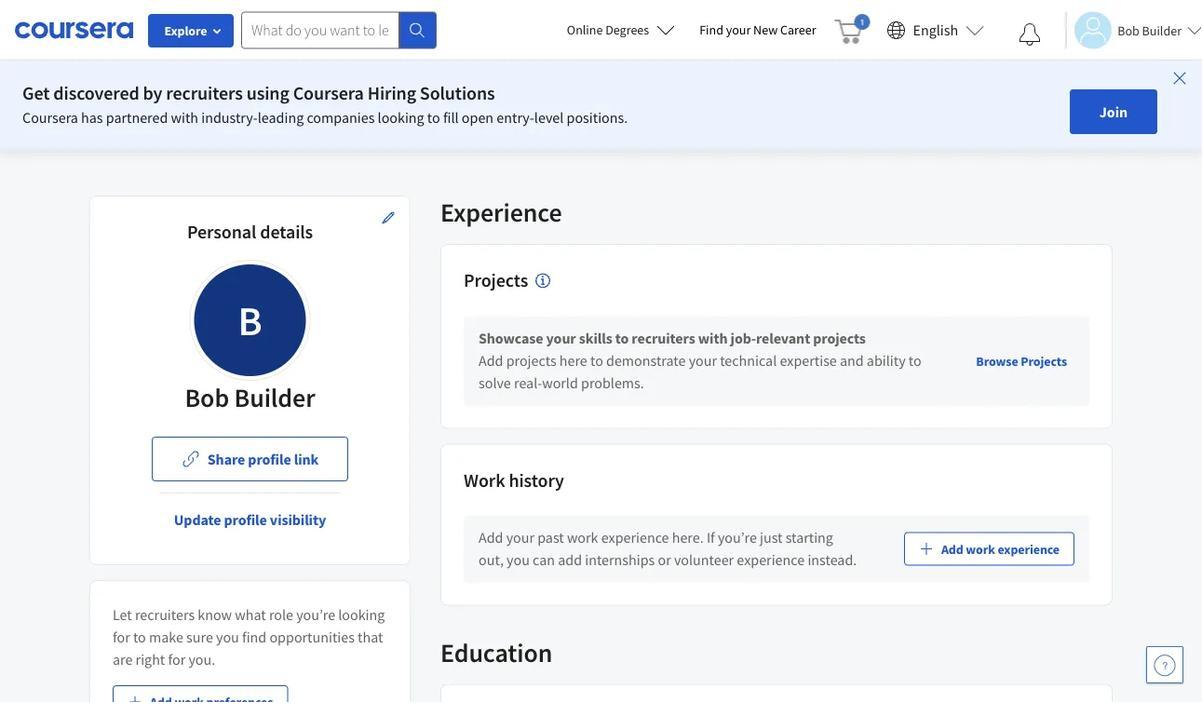 Task type: locate. For each thing, give the bounding box(es) containing it.
you
[[507, 551, 530, 570], [216, 628, 239, 647]]

What do you want to learn? text field
[[241, 12, 400, 49]]

information about the projects section image
[[536, 274, 551, 289]]

opportunities
[[270, 628, 355, 647]]

you're
[[718, 529, 757, 548], [296, 606, 335, 624]]

technical
[[720, 352, 777, 371]]

add for add your past work experience here. if you're just starting out, you can add internships or volunteer experience instead.
[[479, 529, 504, 548]]

with
[[171, 108, 199, 127], [699, 330, 728, 348]]

add
[[479, 352, 504, 371], [479, 529, 504, 548], [942, 541, 964, 558]]

edit image
[[381, 211, 396, 225]]

1 horizontal spatial with
[[699, 330, 728, 348]]

None search field
[[241, 12, 437, 49]]

recruiters inside showcase your skills to recruiters with job-relevant projects add projects here to demonstrate your technical expertise and ability to solve real-world problems.
[[632, 330, 696, 348]]

1 vertical spatial bob
[[185, 382, 229, 414]]

work inside button
[[966, 541, 996, 558]]

industry-
[[201, 108, 258, 127]]

looking inside let recruiters know what role you're looking for to make sure you find opportunities that are right for you.
[[338, 606, 385, 624]]

1 vertical spatial with
[[699, 330, 728, 348]]

real-
[[514, 374, 542, 393]]

projects
[[464, 269, 528, 292], [1021, 353, 1068, 370]]

you.
[[189, 650, 215, 669]]

add inside button
[[942, 541, 964, 558]]

english
[[914, 21, 959, 40]]

0 horizontal spatial builder
[[234, 382, 315, 414]]

0 horizontal spatial experience
[[602, 529, 669, 548]]

to up right
[[133, 628, 146, 647]]

work
[[567, 529, 599, 548], [966, 541, 996, 558]]

let
[[113, 606, 132, 624]]

0 horizontal spatial for
[[113, 628, 130, 647]]

you down know
[[216, 628, 239, 647]]

you inside add your past work experience here. if you're just starting out, you can add internships or volunteer experience instead.
[[507, 551, 530, 570]]

0 vertical spatial bob builder
[[1118, 22, 1182, 39]]

you left can
[[507, 551, 530, 570]]

for down make
[[168, 650, 186, 669]]

to inside let recruiters know what role you're looking for to make sure you find opportunities that are right for you.
[[133, 628, 146, 647]]

profile right update
[[224, 511, 267, 529]]

update profile visibility
[[174, 511, 326, 529]]

0 vertical spatial for
[[113, 628, 130, 647]]

bob builder up 'join'
[[1118, 22, 1182, 39]]

0 horizontal spatial bob builder
[[185, 382, 315, 414]]

0 vertical spatial bob
[[1118, 22, 1140, 39]]

your right find
[[726, 21, 751, 38]]

bob builder up share profile link 'button'
[[185, 382, 315, 414]]

1 horizontal spatial bob
[[1118, 22, 1140, 39]]

with left job-
[[699, 330, 728, 348]]

or
[[658, 551, 671, 570]]

1 vertical spatial you're
[[296, 606, 335, 624]]

volunteer
[[674, 551, 734, 570]]

fill
[[443, 108, 459, 127]]

experience
[[602, 529, 669, 548], [998, 541, 1060, 558], [737, 551, 805, 570]]

recruiters up industry-
[[166, 82, 243, 105]]

1 horizontal spatial projects
[[814, 330, 866, 348]]

0 vertical spatial you
[[507, 551, 530, 570]]

projects left information about the projects section image
[[464, 269, 528, 292]]

0 horizontal spatial coursera
[[22, 108, 78, 127]]

1 vertical spatial looking
[[338, 606, 385, 624]]

you're inside add your past work experience here. if you're just starting out, you can add internships or volunteer experience instead.
[[718, 529, 757, 548]]

companies
[[307, 108, 375, 127]]

0 horizontal spatial projects
[[507, 352, 557, 371]]

add
[[558, 551, 582, 570]]

with left industry-
[[171, 108, 199, 127]]

to inside get discovered by recruiters using coursera hiring solutions coursera has partnered with industry-leading companies looking to fill open entry-level positions.
[[428, 108, 440, 127]]

0 vertical spatial projects
[[814, 330, 866, 348]]

looking down hiring
[[378, 108, 425, 127]]

experience
[[441, 196, 562, 229]]

to right the ability
[[909, 352, 922, 371]]

1 horizontal spatial projects
[[1021, 353, 1068, 370]]

1 horizontal spatial you
[[507, 551, 530, 570]]

help center image
[[1154, 654, 1177, 676]]

relevant
[[757, 330, 811, 348]]

looking up that in the left of the page
[[338, 606, 385, 624]]

0 vertical spatial you're
[[718, 529, 757, 548]]

link
[[294, 450, 319, 469]]

1 horizontal spatial experience
[[737, 551, 805, 570]]

1 vertical spatial bob builder
[[185, 382, 315, 414]]

1 vertical spatial builder
[[234, 382, 315, 414]]

0 horizontal spatial bob
[[185, 382, 229, 414]]

0 horizontal spatial with
[[171, 108, 199, 127]]

recruiters up demonstrate
[[632, 330, 696, 348]]

what
[[235, 606, 266, 624]]

0 horizontal spatial work
[[567, 529, 599, 548]]

1 horizontal spatial builder
[[1143, 22, 1182, 39]]

0 horizontal spatial you
[[216, 628, 239, 647]]

personal details
[[187, 220, 313, 244]]

and
[[840, 352, 864, 371]]

coursera
[[293, 82, 364, 105], [22, 108, 78, 127]]

1 horizontal spatial for
[[168, 650, 186, 669]]

instead.
[[808, 551, 857, 570]]

to
[[428, 108, 440, 127], [616, 330, 629, 348], [591, 352, 604, 371], [909, 352, 922, 371], [133, 628, 146, 647]]

recruiters up make
[[135, 606, 195, 624]]

2 vertical spatial recruiters
[[135, 606, 195, 624]]

projects up and
[[814, 330, 866, 348]]

experience inside button
[[998, 541, 1060, 558]]

looking inside get discovered by recruiters using coursera hiring solutions coursera has partnered with industry-leading companies looking to fill open entry-level positions.
[[378, 108, 425, 127]]

1 vertical spatial profile
[[224, 511, 267, 529]]

to left fill
[[428, 108, 440, 127]]

coursera up companies on the top
[[293, 82, 364, 105]]

profile
[[248, 450, 291, 469], [224, 511, 267, 529]]

hiring
[[368, 82, 416, 105]]

out,
[[479, 551, 504, 570]]

1 horizontal spatial you're
[[718, 529, 757, 548]]

looking
[[378, 108, 425, 127], [338, 606, 385, 624]]

problems.
[[581, 374, 645, 393]]

1 horizontal spatial coursera
[[293, 82, 364, 105]]

your for to
[[546, 330, 576, 348]]

0 vertical spatial with
[[171, 108, 199, 127]]

coursera down get
[[22, 108, 78, 127]]

right
[[136, 650, 165, 669]]

to down skills
[[591, 352, 604, 371]]

bob
[[1118, 22, 1140, 39], [185, 382, 229, 414]]

1 vertical spatial you
[[216, 628, 239, 647]]

bob up share
[[185, 382, 229, 414]]

b button
[[190, 260, 311, 381]]

0 vertical spatial recruiters
[[166, 82, 243, 105]]

your
[[726, 21, 751, 38], [546, 330, 576, 348], [689, 352, 717, 371], [507, 529, 535, 548]]

showcase
[[479, 330, 544, 348]]

projects right browse
[[1021, 353, 1068, 370]]

share
[[208, 450, 245, 469]]

0 vertical spatial profile
[[248, 450, 291, 469]]

you inside let recruiters know what role you're looking for to make sure you find opportunities that are right for you.
[[216, 628, 239, 647]]

1 horizontal spatial bob builder
[[1118, 22, 1182, 39]]

new
[[754, 21, 778, 38]]

you're right if
[[718, 529, 757, 548]]

2 horizontal spatial experience
[[998, 541, 1060, 558]]

recruiters
[[166, 82, 243, 105], [632, 330, 696, 348], [135, 606, 195, 624]]

get
[[22, 82, 50, 105]]

for down let
[[113, 628, 130, 647]]

profile for share
[[248, 450, 291, 469]]

your up here
[[546, 330, 576, 348]]

1 horizontal spatial work
[[966, 541, 996, 558]]

using
[[247, 82, 290, 105]]

bob builder
[[1118, 22, 1182, 39], [185, 382, 315, 414]]

projects
[[814, 330, 866, 348], [507, 352, 557, 371]]

you're up "opportunities"
[[296, 606, 335, 624]]

builder
[[1143, 22, 1182, 39], [234, 382, 315, 414]]

solutions
[[420, 82, 495, 105]]

0 horizontal spatial you're
[[296, 606, 335, 624]]

your inside add your past work experience here. if you're just starting out, you can add internships or volunteer experience instead.
[[507, 529, 535, 548]]

0 vertical spatial builder
[[1143, 22, 1182, 39]]

your left past
[[507, 529, 535, 548]]

b
[[238, 294, 262, 346]]

make
[[149, 628, 183, 647]]

find
[[242, 628, 267, 647]]

1 vertical spatial recruiters
[[632, 330, 696, 348]]

0 vertical spatial coursera
[[293, 82, 364, 105]]

add inside showcase your skills to recruiters with job-relevant projects add projects here to demonstrate your technical expertise and ability to solve real-world problems.
[[479, 352, 504, 371]]

1 vertical spatial projects
[[1021, 353, 1068, 370]]

profile left link
[[248, 450, 291, 469]]

history
[[509, 469, 564, 492]]

0 vertical spatial projects
[[464, 269, 528, 292]]

recruiters inside let recruiters know what role you're looking for to make sure you find opportunities that are right for you.
[[135, 606, 195, 624]]

career
[[781, 21, 817, 38]]

bob up 'join'
[[1118, 22, 1140, 39]]

add inside add your past work experience here. if you're just starting out, you can add internships or volunteer experience instead.
[[479, 529, 504, 548]]

0 vertical spatial looking
[[378, 108, 425, 127]]

projects up real-
[[507, 352, 557, 371]]

level
[[535, 108, 564, 127]]

explore button
[[148, 14, 234, 48]]



Task type: vqa. For each thing, say whether or not it's contained in the screenshot.
"Update"
yes



Task type: describe. For each thing, give the bounding box(es) containing it.
add work experience button
[[905, 533, 1075, 566]]

you're inside let recruiters know what role you're looking for to make sure you find opportunities that are right for you.
[[296, 606, 335, 624]]

add work experience
[[942, 541, 1060, 558]]

add your past work experience here. if you're just starting out, you can add internships or volunteer experience instead.
[[479, 529, 857, 570]]

online
[[567, 21, 603, 38]]

positions.
[[567, 108, 628, 127]]

builder inside dropdown button
[[1143, 22, 1182, 39]]

can
[[533, 551, 555, 570]]

role
[[269, 606, 293, 624]]

bob inside dropdown button
[[1118, 22, 1140, 39]]

add for add work experience
[[942, 541, 964, 558]]

details
[[260, 220, 313, 244]]

you for sure
[[216, 628, 239, 647]]

get discovered by recruiters using coursera hiring solutions coursera has partnered with industry-leading companies looking to fill open entry-level positions.
[[22, 82, 628, 127]]

find your new career
[[700, 21, 817, 38]]

online degrees
[[567, 21, 650, 38]]

sure
[[186, 628, 213, 647]]

your for career
[[726, 21, 751, 38]]

ability
[[867, 352, 906, 371]]

skills
[[579, 330, 613, 348]]

work
[[464, 469, 505, 492]]

with inside get discovered by recruiters using coursera hiring solutions coursera has partnered with industry-leading companies looking to fill open entry-level positions.
[[171, 108, 199, 127]]

personal
[[187, 220, 256, 244]]

are
[[113, 650, 133, 669]]

past
[[538, 529, 564, 548]]

education
[[441, 637, 553, 669]]

if
[[707, 529, 715, 548]]

has
[[81, 108, 103, 127]]

job-
[[731, 330, 757, 348]]

with inside showcase your skills to recruiters with job-relevant projects add projects here to demonstrate your technical expertise and ability to solve real-world problems.
[[699, 330, 728, 348]]

showcase your skills to recruiters with job-relevant projects add projects here to demonstrate your technical expertise and ability to solve real-world problems.
[[479, 330, 922, 393]]

0 horizontal spatial projects
[[464, 269, 528, 292]]

your left technical
[[689, 352, 717, 371]]

partnered
[[106, 108, 168, 127]]

expertise
[[780, 352, 837, 371]]

know
[[198, 606, 232, 624]]

join
[[1100, 102, 1128, 121]]

work inside add your past work experience here. if you're just starting out, you can add internships or volunteer experience instead.
[[567, 529, 599, 548]]

you for out,
[[507, 551, 530, 570]]

browse projects
[[977, 353, 1068, 370]]

online degrees button
[[552, 9, 691, 50]]

show notifications image
[[1019, 23, 1042, 46]]

browse
[[977, 353, 1019, 370]]

entry-
[[497, 108, 535, 127]]

bob builder inside dropdown button
[[1118, 22, 1182, 39]]

1 vertical spatial projects
[[507, 352, 557, 371]]

coursera image
[[15, 15, 133, 45]]

solve
[[479, 374, 511, 393]]

bob builder button
[[1066, 12, 1203, 49]]

world
[[542, 374, 578, 393]]

share profile link
[[208, 450, 319, 469]]

find
[[700, 21, 724, 38]]

shopping cart: 1 item image
[[835, 14, 871, 44]]

profile for update
[[224, 511, 267, 529]]

leading
[[258, 108, 304, 127]]

to right skills
[[616, 330, 629, 348]]

visibility
[[270, 511, 326, 529]]

1 vertical spatial coursera
[[22, 108, 78, 127]]

here.
[[672, 529, 704, 548]]

discovered
[[53, 82, 139, 105]]

recruiters inside get discovered by recruiters using coursera hiring solutions coursera has partnered with industry-leading companies looking to fill open entry-level positions.
[[166, 82, 243, 105]]

join button
[[1070, 89, 1158, 134]]

that
[[358, 628, 383, 647]]

by
[[143, 82, 163, 105]]

degrees
[[606, 21, 650, 38]]

open
[[462, 108, 494, 127]]

1 vertical spatial for
[[168, 650, 186, 669]]

starting
[[786, 529, 834, 548]]

update
[[174, 511, 221, 529]]

find your new career link
[[691, 19, 826, 42]]

share profile link button
[[152, 437, 349, 482]]

internships
[[585, 551, 655, 570]]

work history
[[464, 469, 564, 492]]

browse projects button
[[969, 344, 1075, 378]]

here
[[560, 352, 588, 371]]

just
[[760, 529, 783, 548]]

your for work
[[507, 529, 535, 548]]

let recruiters know what role you're looking for to make sure you find opportunities that are right for you.
[[113, 606, 385, 669]]

update profile visibility button
[[159, 498, 341, 542]]

projects inside button
[[1021, 353, 1068, 370]]

explore
[[164, 22, 207, 39]]

english button
[[880, 0, 992, 61]]

demonstrate
[[607, 352, 686, 371]]



